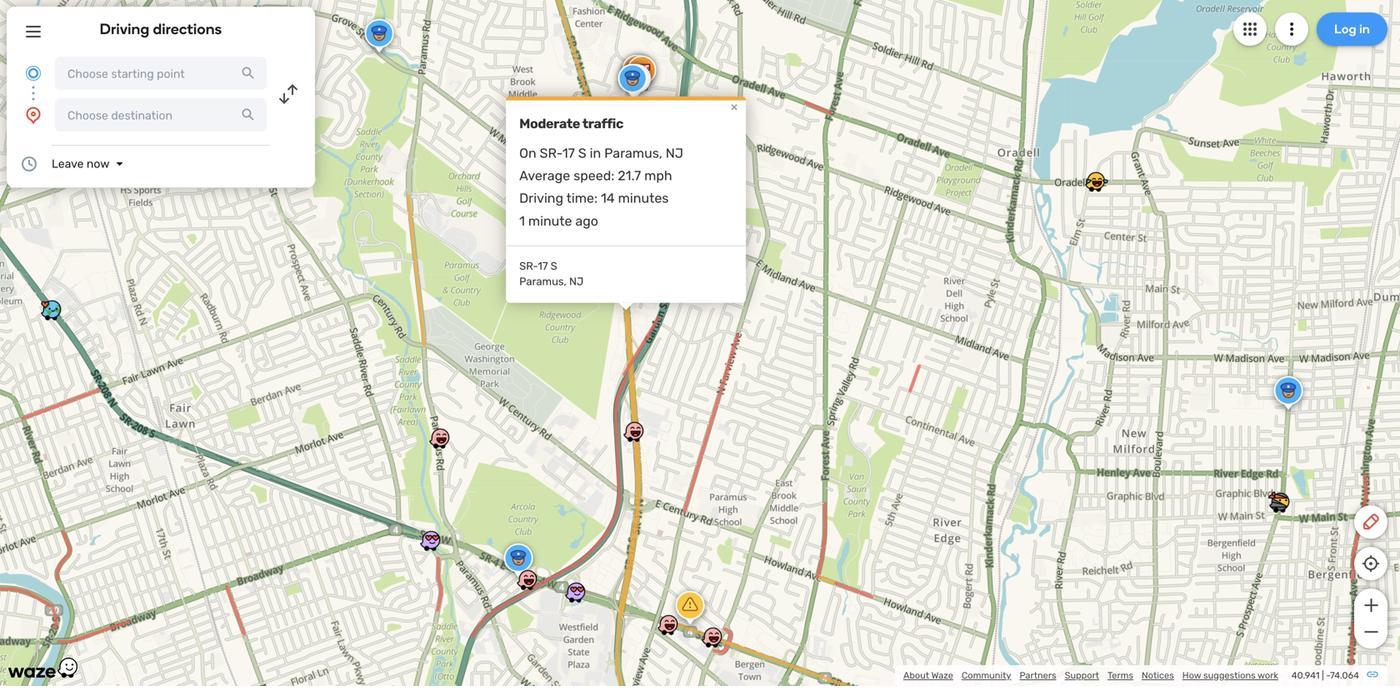 Task type: locate. For each thing, give the bounding box(es) containing it.
nj
[[666, 145, 683, 161], [569, 275, 584, 288]]

partners
[[1020, 670, 1056, 682]]

about waze community partners support terms notices how suggestions work
[[903, 670, 1278, 682]]

nj down ago
[[569, 275, 584, 288]]

traffic
[[582, 116, 623, 132]]

0 horizontal spatial driving
[[100, 20, 150, 38]]

support
[[1065, 670, 1099, 682]]

0 horizontal spatial s
[[551, 260, 557, 273]]

nj inside sr-17 s paramus, nj
[[569, 275, 584, 288]]

terms link
[[1107, 670, 1133, 682]]

sr- down the 1
[[519, 260, 538, 273]]

17 left in
[[562, 145, 575, 161]]

1 vertical spatial nj
[[569, 275, 584, 288]]

ago
[[575, 213, 598, 229]]

driving
[[100, 20, 150, 38], [519, 191, 563, 207]]

1 vertical spatial 17
[[538, 260, 548, 273]]

0 horizontal spatial 17
[[538, 260, 548, 273]]

1
[[519, 213, 525, 229]]

1 horizontal spatial driving
[[519, 191, 563, 207]]

1 vertical spatial sr-
[[519, 260, 538, 273]]

notices
[[1142, 670, 1174, 682]]

nj up mph
[[666, 145, 683, 161]]

× link
[[727, 99, 742, 115]]

s down the minute
[[551, 260, 557, 273]]

40.941 | -74.064
[[1291, 670, 1359, 682]]

-
[[1326, 670, 1330, 682]]

0 vertical spatial nj
[[666, 145, 683, 161]]

×
[[731, 99, 738, 115]]

nj inside on sr-17 s in paramus, nj average speed: 21.7 mph driving time: 14 minutes 1 minute ago
[[666, 145, 683, 161]]

sr- right on
[[540, 145, 562, 161]]

0 horizontal spatial sr-
[[519, 260, 538, 273]]

moderate
[[519, 116, 580, 132]]

zoom in image
[[1360, 596, 1381, 616]]

notices link
[[1142, 670, 1174, 682]]

driving directions
[[100, 20, 222, 38]]

paramus,
[[604, 145, 662, 161], [519, 275, 566, 288]]

average
[[519, 168, 570, 184]]

0 vertical spatial paramus,
[[604, 145, 662, 161]]

minute
[[528, 213, 572, 229]]

0 vertical spatial 17
[[562, 145, 575, 161]]

1 vertical spatial driving
[[519, 191, 563, 207]]

1 vertical spatial s
[[551, 260, 557, 273]]

s inside sr-17 s paramus, nj
[[551, 260, 557, 273]]

leave
[[52, 157, 84, 171]]

17
[[562, 145, 575, 161], [538, 260, 548, 273]]

0 horizontal spatial paramus,
[[519, 275, 566, 288]]

1 vertical spatial paramus,
[[519, 275, 566, 288]]

s inside on sr-17 s in paramus, nj average speed: 21.7 mph driving time: 14 minutes 1 minute ago
[[578, 145, 586, 161]]

17 inside on sr-17 s in paramus, nj average speed: 21.7 mph driving time: 14 minutes 1 minute ago
[[562, 145, 575, 161]]

directions
[[153, 20, 222, 38]]

leave now
[[52, 157, 110, 171]]

17 down the minute
[[538, 260, 548, 273]]

in
[[590, 145, 601, 161]]

driving down average
[[519, 191, 563, 207]]

sr-
[[540, 145, 562, 161], [519, 260, 538, 273]]

s left in
[[578, 145, 586, 161]]

driving up the choose starting point text box
[[100, 20, 150, 38]]

1 horizontal spatial nj
[[666, 145, 683, 161]]

s
[[578, 145, 586, 161], [551, 260, 557, 273]]

on sr-17 s in paramus, nj average speed: 21.7 mph driving time: 14 minutes 1 minute ago
[[519, 145, 683, 229]]

clock image
[[19, 154, 39, 174]]

paramus, up 21.7
[[604, 145, 662, 161]]

0 vertical spatial sr-
[[540, 145, 562, 161]]

sr-17 s paramus, nj
[[519, 260, 584, 288]]

work
[[1258, 670, 1278, 682]]

1 horizontal spatial 17
[[562, 145, 575, 161]]

1 horizontal spatial sr-
[[540, 145, 562, 161]]

1 horizontal spatial s
[[578, 145, 586, 161]]

waze
[[931, 670, 953, 682]]

about
[[903, 670, 929, 682]]

mph
[[644, 168, 672, 184]]

speed:
[[573, 168, 614, 184]]

how
[[1182, 670, 1201, 682]]

paramus, down the minute
[[519, 275, 566, 288]]

pencil image
[[1361, 513, 1381, 533]]

0 vertical spatial s
[[578, 145, 586, 161]]

now
[[87, 157, 110, 171]]

1 horizontal spatial paramus,
[[604, 145, 662, 161]]

0 horizontal spatial nj
[[569, 275, 584, 288]]



Task type: describe. For each thing, give the bounding box(es) containing it.
sr- inside sr-17 s paramus, nj
[[519, 260, 538, 273]]

suggestions
[[1203, 670, 1256, 682]]

support link
[[1065, 670, 1099, 682]]

14
[[601, 191, 615, 207]]

link image
[[1366, 668, 1379, 682]]

|
[[1322, 670, 1324, 682]]

about waze link
[[903, 670, 953, 682]]

community link
[[962, 670, 1011, 682]]

Choose starting point text field
[[55, 57, 267, 90]]

terms
[[1107, 670, 1133, 682]]

how suggestions work link
[[1182, 670, 1278, 682]]

0 vertical spatial driving
[[100, 20, 150, 38]]

location image
[[23, 105, 43, 125]]

minutes
[[618, 191, 669, 207]]

current location image
[[23, 63, 43, 83]]

21.7
[[618, 168, 641, 184]]

sr- inside on sr-17 s in paramus, nj average speed: 21.7 mph driving time: 14 minutes 1 minute ago
[[540, 145, 562, 161]]

paramus, inside sr-17 s paramus, nj
[[519, 275, 566, 288]]

74.064
[[1330, 670, 1359, 682]]

17 inside sr-17 s paramus, nj
[[538, 260, 548, 273]]

zoom out image
[[1360, 623, 1381, 643]]

driving inside on sr-17 s in paramus, nj average speed: 21.7 mph driving time: 14 minutes 1 minute ago
[[519, 191, 563, 207]]

time:
[[566, 191, 598, 207]]

on
[[519, 145, 536, 161]]

Choose destination text field
[[55, 98, 267, 132]]

community
[[962, 670, 1011, 682]]

40.941
[[1291, 670, 1320, 682]]

paramus, inside on sr-17 s in paramus, nj average speed: 21.7 mph driving time: 14 minutes 1 minute ago
[[604, 145, 662, 161]]

partners link
[[1020, 670, 1056, 682]]

moderate traffic
[[519, 116, 623, 132]]



Task type: vqa. For each thing, say whether or not it's contained in the screenshot.
12m
no



